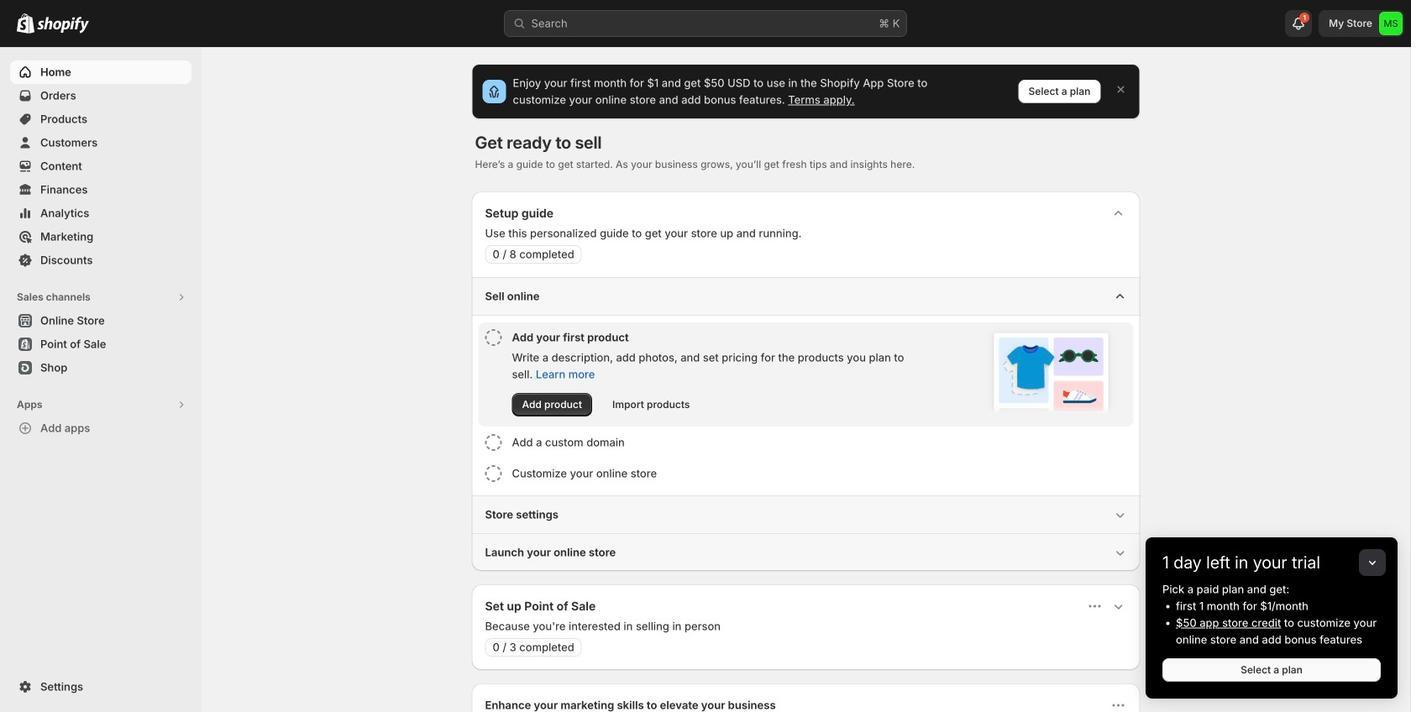Task type: vqa. For each thing, say whether or not it's contained in the screenshot.
Add your first product group
yes



Task type: describe. For each thing, give the bounding box(es) containing it.
setup guide region
[[472, 192, 1140, 571]]

add a custom domain group
[[478, 428, 1134, 458]]

shopify image
[[37, 17, 89, 33]]

mark add your first product as done image
[[485, 329, 502, 346]]



Task type: locate. For each thing, give the bounding box(es) containing it.
guide categories group
[[472, 277, 1140, 571]]

my store image
[[1379, 12, 1403, 35]]

sell online group
[[472, 277, 1140, 496]]

mark add a custom domain as done image
[[485, 434, 502, 451]]

customize your online store group
[[478, 459, 1134, 489]]

add your first product group
[[478, 323, 1134, 427]]

shopify image
[[17, 13, 34, 33]]

mark customize your online store as done image
[[485, 465, 502, 482]]



